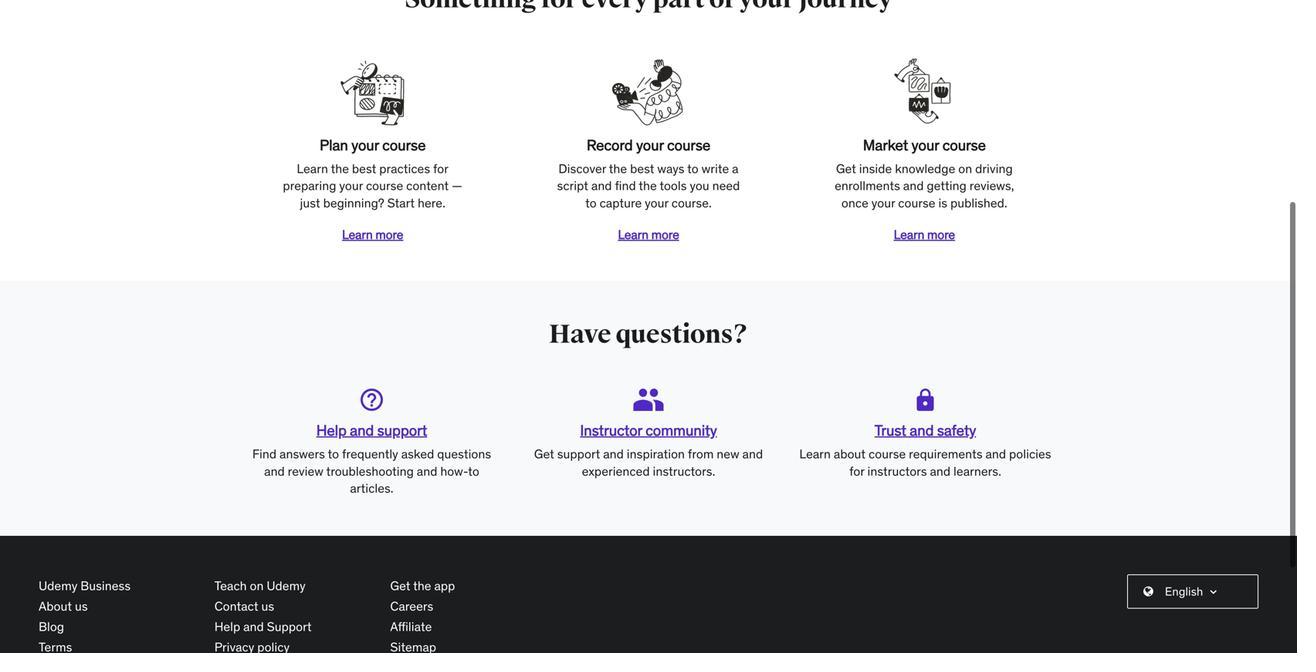 Task type: locate. For each thing, give the bounding box(es) containing it.
the down plan
[[331, 161, 349, 177]]

udemy up about
[[39, 579, 77, 595]]

support up asked
[[377, 422, 427, 440]]

new
[[717, 447, 739, 462]]

questions
[[437, 447, 491, 462]]

learn more link
[[342, 227, 403, 243], [618, 227, 679, 243], [894, 227, 955, 243]]

learn up the "preparing"
[[297, 161, 328, 177]]

blog
[[39, 619, 64, 635]]

experienced
[[582, 464, 650, 480]]

more down the start
[[375, 227, 403, 243]]

to
[[687, 161, 698, 177], [585, 195, 597, 211], [328, 447, 339, 462], [468, 464, 479, 480]]

how-
[[440, 464, 468, 480]]

learn more link down "is"
[[894, 227, 955, 243]]

1 learn more from the left
[[342, 227, 403, 243]]

2 vertical spatial get
[[390, 579, 410, 595]]

community
[[645, 422, 717, 440]]

3 learn more from the left
[[894, 227, 955, 243]]

your up knowledge
[[912, 136, 939, 154]]

english
[[1165, 585, 1203, 600]]

course up ways
[[667, 136, 710, 154]]

1 horizontal spatial on
[[958, 161, 972, 177]]

best inside record your course discover the best ways to write a script and find the tools you need to capture your course.
[[630, 161, 654, 177]]

1 vertical spatial get
[[534, 447, 554, 462]]

more for market
[[927, 227, 955, 243]]

learn more
[[342, 227, 403, 243], [618, 227, 679, 243], [894, 227, 955, 243]]

0 horizontal spatial get
[[390, 579, 410, 595]]

support down instructor
[[557, 447, 600, 462]]

0 horizontal spatial support
[[377, 422, 427, 440]]

0 vertical spatial on
[[958, 161, 972, 177]]

best for record
[[630, 161, 654, 177]]

0 horizontal spatial best
[[352, 161, 376, 177]]

learn down capture
[[618, 227, 648, 243]]

more down "is"
[[927, 227, 955, 243]]

trust and safety learn about course requirements and policies for instructors and learners.
[[799, 422, 1051, 480]]

2 more from the left
[[651, 227, 679, 243]]

get the app link
[[390, 579, 455, 595]]

careers link
[[390, 599, 433, 615]]

on up contact us link
[[250, 579, 264, 595]]

more
[[375, 227, 403, 243], [651, 227, 679, 243], [927, 227, 955, 243]]

best for plan
[[352, 161, 376, 177]]

0 vertical spatial for
[[433, 161, 449, 177]]

2 best from the left
[[630, 161, 654, 177]]

for down about
[[849, 464, 864, 480]]

udemy business link
[[39, 579, 131, 595]]

ways
[[657, 161, 684, 177]]

requirements
[[909, 447, 983, 462]]

for up content at left top
[[433, 161, 449, 177]]

learn more down beginning?
[[342, 227, 403, 243]]

us down udemy business link at the bottom left of the page
[[75, 599, 88, 615]]

need
[[712, 178, 740, 194]]

for inside plan your course learn the best practices for preparing your course content — just beginning? start here.
[[433, 161, 449, 177]]

0 vertical spatial support
[[377, 422, 427, 440]]

0 horizontal spatial learn more
[[342, 227, 403, 243]]

inspiration
[[627, 447, 685, 462]]

1 more from the left
[[375, 227, 403, 243]]

course inside trust and safety learn about course requirements and policies for instructors and learners.
[[869, 447, 906, 462]]

course.
[[671, 195, 712, 211]]

on
[[958, 161, 972, 177], [250, 579, 264, 595]]

1 horizontal spatial for
[[849, 464, 864, 480]]

learn more link down beginning?
[[342, 227, 403, 243]]

plan your course learn the best practices for preparing your course content — just beginning? start here.
[[283, 136, 462, 211]]

best
[[352, 161, 376, 177], [630, 161, 654, 177]]

the right 'find'
[[639, 178, 657, 194]]

2 horizontal spatial learn more
[[894, 227, 955, 243]]

learn more link for market
[[894, 227, 955, 243]]

udemy
[[39, 579, 77, 595], [267, 579, 306, 595]]

1 horizontal spatial learn more link
[[618, 227, 679, 243]]

and right new in the right of the page
[[742, 447, 763, 462]]

get inside market your course get inside knowledge on driving enrollments and getting reviews, once your course is published.
[[836, 161, 856, 177]]

on up getting
[[958, 161, 972, 177]]

3 more from the left
[[927, 227, 955, 243]]

content
[[406, 178, 449, 194]]

learn more link for plan
[[342, 227, 403, 243]]

1 horizontal spatial udemy
[[267, 579, 306, 595]]

0 horizontal spatial for
[[433, 161, 449, 177]]

to up you
[[687, 161, 698, 177]]

get inside get the app about us
[[390, 579, 410, 595]]

1 vertical spatial help
[[214, 619, 240, 635]]

udemy up support
[[267, 579, 306, 595]]

1 best from the left
[[352, 161, 376, 177]]

0 horizontal spatial us
[[75, 599, 88, 615]]

plan
[[320, 136, 348, 154]]

careers blog
[[39, 599, 433, 635]]

knowledge
[[895, 161, 955, 177]]

1 horizontal spatial learn more
[[618, 227, 679, 243]]

2 horizontal spatial get
[[836, 161, 856, 177]]

teach on udemy
[[214, 579, 306, 595]]

get
[[836, 161, 856, 177], [534, 447, 554, 462], [390, 579, 410, 595]]

and up frequently
[[350, 422, 374, 440]]

help up 'answers'
[[316, 422, 346, 440]]

instructor community link
[[580, 422, 717, 440]]

the up 'find'
[[609, 161, 627, 177]]

teach
[[214, 579, 247, 595]]

the
[[331, 161, 349, 177], [609, 161, 627, 177], [639, 178, 657, 194], [413, 579, 431, 595]]

about us link
[[39, 599, 88, 615]]

1 vertical spatial on
[[250, 579, 264, 595]]

the inside plan your course learn the best practices for preparing your course content — just beginning? start here.
[[331, 161, 349, 177]]

more down course.
[[651, 227, 679, 243]]

for
[[433, 161, 449, 177], [849, 464, 864, 480]]

1 horizontal spatial help
[[316, 422, 346, 440]]

to down questions
[[468, 464, 479, 480]]

best up beginning?
[[352, 161, 376, 177]]

learn left about
[[799, 447, 831, 462]]

learn more down capture
[[618, 227, 679, 243]]

udemy business
[[39, 579, 131, 595]]

beginning?
[[323, 195, 384, 211]]

help and support
[[214, 619, 312, 635]]

learn more link for record
[[618, 227, 679, 243]]

3 learn more link from the left
[[894, 227, 955, 243]]

you
[[690, 178, 709, 194]]

course up practices on the top of the page
[[382, 136, 426, 154]]

course inside record your course discover the best ways to write a script and find the tools you need to capture your course.
[[667, 136, 710, 154]]

1 horizontal spatial support
[[557, 447, 600, 462]]

your
[[351, 136, 379, 154], [636, 136, 664, 154], [912, 136, 939, 154], [339, 178, 363, 194], [645, 195, 668, 211], [871, 195, 895, 211]]

2 horizontal spatial more
[[927, 227, 955, 243]]

business
[[80, 579, 131, 595]]

1 horizontal spatial best
[[630, 161, 654, 177]]

and
[[591, 178, 612, 194], [903, 178, 924, 194], [350, 422, 374, 440], [910, 422, 934, 440], [603, 447, 624, 462], [742, 447, 763, 462], [985, 447, 1006, 462], [264, 464, 285, 480], [417, 464, 437, 480], [930, 464, 951, 480], [243, 619, 264, 635]]

help for support
[[316, 422, 346, 440]]

1 horizontal spatial get
[[534, 447, 554, 462]]

2 horizontal spatial learn more link
[[894, 227, 955, 243]]

your down enrollments
[[871, 195, 895, 211]]

is
[[938, 195, 947, 211]]

1 vertical spatial for
[[849, 464, 864, 480]]

1 vertical spatial support
[[557, 447, 600, 462]]

learn more link down capture
[[618, 227, 679, 243]]

course up the start
[[366, 178, 403, 194]]

0 horizontal spatial help
[[214, 619, 240, 635]]

inside
[[859, 161, 892, 177]]

1 horizontal spatial more
[[651, 227, 679, 243]]

blog link
[[39, 619, 64, 635]]

best up 'find'
[[630, 161, 654, 177]]

learn for record
[[618, 227, 648, 243]]

0 horizontal spatial more
[[375, 227, 403, 243]]

help
[[316, 422, 346, 440], [214, 619, 240, 635]]

learn down beginning?
[[342, 227, 373, 243]]

0 vertical spatial get
[[836, 161, 856, 177]]

help inside help and support find answers to frequently asked questions and review troubleshooting and how-to articles.
[[316, 422, 346, 440]]

1 horizontal spatial us
[[261, 599, 274, 615]]

get inside the "instructor community get support and inspiration from new and experienced instructors."
[[534, 447, 554, 462]]

the left app
[[413, 579, 431, 595]]

best inside plan your course learn the best practices for preparing your course content — just beginning? start here.
[[352, 161, 376, 177]]

us
[[75, 599, 88, 615], [261, 599, 274, 615]]

course up instructors
[[869, 447, 906, 462]]

2 learn more from the left
[[618, 227, 679, 243]]

your down tools
[[645, 195, 668, 211]]

and down knowledge
[[903, 178, 924, 194]]

0 horizontal spatial learn more link
[[342, 227, 403, 243]]

1 learn more link from the left
[[342, 227, 403, 243]]

us up help and support
[[261, 599, 274, 615]]

learn
[[297, 161, 328, 177], [342, 227, 373, 243], [618, 227, 648, 243], [894, 227, 924, 243], [799, 447, 831, 462]]

0 vertical spatial help
[[316, 422, 346, 440]]

2 learn more link from the left
[[618, 227, 679, 243]]

help down contact
[[214, 619, 240, 635]]

instructor community get support and inspiration from new and experienced instructors.
[[534, 422, 763, 480]]

learn down market your course get inside knowledge on driving enrollments and getting reviews, once your course is published.
[[894, 227, 924, 243]]

learn more down "is"
[[894, 227, 955, 243]]

and down contact us link
[[243, 619, 264, 635]]

0 horizontal spatial udemy
[[39, 579, 77, 595]]

trust and safety icon image
[[917, 389, 934, 412]]

market
[[863, 136, 908, 154]]

1 us from the left
[[75, 599, 88, 615]]

and left 'find'
[[591, 178, 612, 194]]

getting
[[927, 178, 967, 194]]



Task type: vqa. For each thing, say whether or not it's contained in the screenshot.
rightmost on
yes



Task type: describe. For each thing, give the bounding box(es) containing it.
us inside get the app about us
[[75, 599, 88, 615]]

and up experienced
[[603, 447, 624, 462]]

your right plan
[[351, 136, 379, 154]]

capture
[[600, 195, 642, 211]]

questions?
[[616, 319, 748, 351]]

teach on udemy link
[[214, 579, 306, 595]]

learners.
[[953, 464, 1001, 480]]

learn inside trust and safety learn about course requirements and policies for instructors and learners.
[[799, 447, 831, 462]]

and down trust and safety icon
[[910, 422, 934, 440]]

english link
[[1143, 584, 1248, 600]]

and down asked
[[417, 464, 437, 480]]

find
[[615, 178, 636, 194]]

0 horizontal spatial on
[[250, 579, 264, 595]]

learn for market
[[894, 227, 924, 243]]

contact
[[214, 599, 258, 615]]

help and support icon image
[[361, 389, 383, 412]]

affiliate
[[390, 619, 432, 635]]

and down requirements
[[930, 464, 951, 480]]

the inside get the app about us
[[413, 579, 431, 595]]

your up ways
[[636, 136, 664, 154]]

a
[[732, 161, 739, 177]]

trust and safety link
[[875, 422, 976, 440]]

course up "driving"
[[942, 136, 986, 154]]

and down find
[[264, 464, 285, 480]]

driving
[[975, 161, 1013, 177]]

and up 'learners.'
[[985, 447, 1006, 462]]

review
[[288, 464, 323, 480]]

have questions?
[[549, 319, 748, 351]]

write
[[701, 161, 729, 177]]

once
[[841, 195, 868, 211]]

—
[[452, 178, 462, 194]]

on inside market your course get inside knowledge on driving enrollments and getting reviews, once your course is published.
[[958, 161, 972, 177]]

start
[[387, 195, 415, 211]]

more for plan
[[375, 227, 403, 243]]

market your course get inside knowledge on driving enrollments and getting reviews, once your course is published.
[[835, 136, 1014, 211]]

from
[[688, 447, 714, 462]]

preparing
[[283, 178, 336, 194]]

contact us
[[214, 599, 274, 615]]

for inside trust and safety learn about course requirements and policies for instructors and learners.
[[849, 464, 864, 480]]

support
[[267, 619, 312, 635]]

instructor community icon image
[[633, 389, 664, 412]]

2 us from the left
[[261, 599, 274, 615]]

discover
[[558, 161, 606, 177]]

script
[[557, 178, 588, 194]]

2 udemy from the left
[[267, 579, 306, 595]]

about
[[834, 447, 866, 462]]

to right 'answers'
[[328, 447, 339, 462]]

safety
[[937, 422, 976, 440]]

to down script
[[585, 195, 597, 211]]

help for support
[[214, 619, 240, 635]]

help and support find answers to frequently asked questions and review troubleshooting and how-to articles.
[[252, 422, 491, 497]]

about
[[39, 599, 72, 615]]

have
[[549, 319, 611, 351]]

learn more for record
[[618, 227, 679, 243]]

learn inside plan your course learn the best practices for preparing your course content — just beginning? start here.
[[297, 161, 328, 177]]

here.
[[418, 195, 445, 211]]

support inside the "instructor community get support and inspiration from new and experienced instructors."
[[557, 447, 600, 462]]

affiliate link
[[390, 619, 432, 635]]

app
[[434, 579, 455, 595]]

just
[[300, 195, 320, 211]]

learn for plan
[[342, 227, 373, 243]]

learn more for plan
[[342, 227, 403, 243]]

instructor
[[580, 422, 642, 440]]

and inside market your course get inside knowledge on driving enrollments and getting reviews, once your course is published.
[[903, 178, 924, 194]]

asked
[[401, 447, 434, 462]]

help and support link
[[214, 619, 312, 635]]

support inside help and support find answers to frequently asked questions and review troubleshooting and how-to articles.
[[377, 422, 427, 440]]

trust
[[875, 422, 906, 440]]

record
[[587, 136, 633, 154]]

careers
[[390, 599, 433, 615]]

enrollments
[[835, 178, 900, 194]]

find
[[252, 447, 277, 462]]

course left "is"
[[898, 195, 935, 211]]

articles.
[[350, 481, 393, 497]]

learn more for market
[[894, 227, 955, 243]]

troubleshooting
[[326, 464, 414, 480]]

instructors.
[[653, 464, 715, 480]]

and inside record your course discover the best ways to write a script and find the tools you need to capture your course.
[[591, 178, 612, 194]]

reviews,
[[970, 178, 1014, 194]]

instructors
[[867, 464, 927, 480]]

tools
[[660, 178, 687, 194]]

answers
[[279, 447, 325, 462]]

frequently
[[342, 447, 398, 462]]

policies
[[1009, 447, 1051, 462]]

record your course discover the best ways to write a script and find the tools you need to capture your course.
[[557, 136, 740, 211]]

get the app about us
[[39, 579, 455, 615]]

practices
[[379, 161, 430, 177]]

1 udemy from the left
[[39, 579, 77, 595]]

contact us link
[[214, 599, 274, 615]]

more for record
[[651, 227, 679, 243]]

your up beginning?
[[339, 178, 363, 194]]

help and support link
[[316, 422, 427, 440]]

published.
[[950, 195, 1007, 211]]



